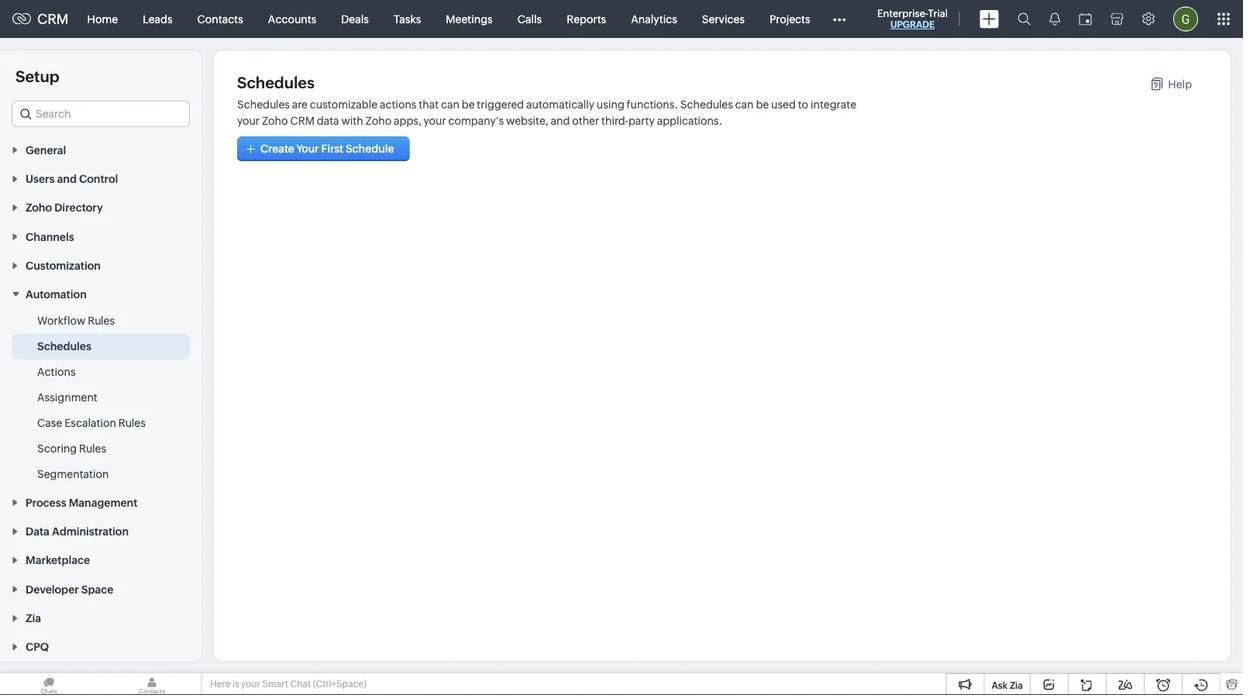 Task type: describe. For each thing, give the bounding box(es) containing it.
zia inside zia dropdown button
[[26, 612, 41, 625]]

services
[[702, 13, 745, 25]]

automatically
[[527, 98, 595, 111]]

zia button
[[0, 604, 202, 633]]

company's
[[449, 114, 504, 127]]

actions
[[380, 98, 417, 111]]

contacts image
[[103, 674, 201, 696]]

triggered
[[477, 98, 524, 111]]

leads
[[143, 13, 173, 25]]

home link
[[75, 0, 130, 38]]

that
[[419, 98, 439, 111]]

tasks
[[394, 13, 421, 25]]

control
[[79, 173, 118, 185]]

assignment link
[[37, 390, 98, 406]]

automation region
[[0, 309, 202, 488]]

applications.
[[657, 114, 723, 127]]

1 horizontal spatial zoho
[[262, 114, 288, 127]]

meetings
[[446, 13, 493, 25]]

create your first schedule button
[[237, 136, 410, 161]]

trial
[[929, 7, 948, 19]]

apps,
[[394, 114, 422, 127]]

marketplace
[[26, 555, 90, 567]]

automation button
[[0, 280, 202, 309]]

space
[[81, 583, 114, 596]]

first
[[321, 143, 344, 155]]

schedules inside automation region
[[37, 340, 91, 353]]

1 horizontal spatial zia
[[1010, 681, 1024, 691]]

process management
[[26, 497, 138, 509]]

chat
[[290, 679, 311, 690]]

data administration
[[26, 526, 129, 538]]

schedules are customizable actions that can be triggered automatically using functions. schedules can be used to integrate your zoho crm data with zoho apps, your company's website, and other third-party applications.
[[237, 98, 857, 127]]

deals link
[[329, 0, 381, 38]]

general
[[26, 144, 66, 156]]

create
[[261, 143, 295, 155]]

with
[[342, 114, 364, 127]]

schedules link
[[37, 339, 91, 354]]

setup
[[16, 67, 59, 85]]

case escalation rules link
[[37, 416, 146, 431]]

smart
[[262, 679, 288, 690]]

search element
[[1009, 0, 1041, 38]]

contacts
[[197, 13, 243, 25]]

create menu element
[[971, 0, 1009, 38]]

workflow rules link
[[37, 313, 115, 329]]

users
[[26, 173, 55, 185]]

calendar image
[[1080, 13, 1093, 25]]

process
[[26, 497, 66, 509]]

(ctrl+space)
[[313, 679, 367, 690]]

assignment
[[37, 392, 98, 404]]

zoho inside dropdown button
[[26, 202, 52, 214]]

customization
[[26, 260, 101, 272]]

to
[[799, 98, 809, 111]]

customizable
[[310, 98, 378, 111]]

profile image
[[1174, 7, 1199, 31]]

data administration button
[[0, 517, 202, 546]]

customization button
[[0, 251, 202, 280]]

scoring rules
[[37, 443, 106, 455]]

crm link
[[12, 11, 69, 27]]

2 horizontal spatial zoho
[[366, 114, 392, 127]]

schedule
[[346, 143, 394, 155]]

tasks link
[[381, 0, 434, 38]]

website,
[[506, 114, 549, 127]]

developer space
[[26, 583, 114, 596]]

meetings link
[[434, 0, 505, 38]]

segmentation link
[[37, 467, 109, 482]]

ask zia
[[992, 681, 1024, 691]]

actions
[[37, 366, 76, 378]]

scoring rules link
[[37, 441, 106, 457]]

zoho directory button
[[0, 193, 202, 222]]

integrate
[[811, 98, 857, 111]]

cpq button
[[0, 633, 202, 662]]

home
[[87, 13, 118, 25]]

projects
[[770, 13, 811, 25]]

administration
[[52, 526, 129, 538]]



Task type: vqa. For each thing, say whether or not it's contained in the screenshot.
create menu element
yes



Task type: locate. For each thing, give the bounding box(es) containing it.
can
[[441, 98, 460, 111], [736, 98, 754, 111]]

1 be from the left
[[462, 98, 475, 111]]

case
[[37, 417, 62, 430]]

rules down case escalation rules link
[[79, 443, 106, 455]]

actions link
[[37, 365, 76, 380]]

data
[[26, 526, 50, 538]]

2 can from the left
[[736, 98, 754, 111]]

users and control button
[[0, 164, 202, 193]]

analytics link
[[619, 0, 690, 38]]

search image
[[1018, 12, 1031, 26]]

rules
[[88, 315, 115, 327], [118, 417, 146, 430], [79, 443, 106, 455]]

schedules down workflow
[[37, 340, 91, 353]]

1 vertical spatial crm
[[290, 114, 315, 127]]

rules for scoring rules
[[79, 443, 106, 455]]

data
[[317, 114, 339, 127]]

crm left home
[[37, 11, 69, 27]]

0 horizontal spatial crm
[[37, 11, 69, 27]]

rules for workflow rules
[[88, 315, 115, 327]]

and inside schedules are customizable actions that can be triggered automatically using functions. schedules can be used to integrate your zoho crm data with zoho apps, your company's website, and other third-party applications.
[[551, 114, 570, 127]]

party
[[629, 114, 655, 127]]

create menu image
[[980, 10, 1000, 28]]

cpq
[[26, 641, 49, 654]]

escalation
[[65, 417, 116, 430]]

2 vertical spatial rules
[[79, 443, 106, 455]]

0 horizontal spatial and
[[57, 173, 77, 185]]

here is your smart chat (ctrl+space)
[[210, 679, 367, 690]]

channels button
[[0, 222, 202, 251]]

crm
[[37, 11, 69, 27], [290, 114, 315, 127]]

1 vertical spatial rules
[[118, 417, 146, 430]]

Other Modules field
[[823, 7, 857, 31]]

help
[[1169, 78, 1193, 90]]

can right that
[[441, 98, 460, 111]]

calls link
[[505, 0, 555, 38]]

1 horizontal spatial can
[[736, 98, 754, 111]]

2 be from the left
[[756, 98, 769, 111]]

0 vertical spatial crm
[[37, 11, 69, 27]]

ask
[[992, 681, 1008, 691]]

upgrade
[[891, 19, 935, 30]]

0 vertical spatial and
[[551, 114, 570, 127]]

0 vertical spatial rules
[[88, 315, 115, 327]]

using
[[597, 98, 625, 111]]

None field
[[12, 101, 190, 127]]

create your first schedule
[[261, 143, 394, 155]]

rules inside case escalation rules link
[[118, 417, 146, 430]]

profile element
[[1165, 0, 1208, 38]]

deals
[[341, 13, 369, 25]]

accounts
[[268, 13, 317, 25]]

workflow rules
[[37, 315, 115, 327]]

users and control
[[26, 173, 118, 185]]

chats image
[[0, 674, 98, 696]]

enterprise-
[[878, 7, 929, 19]]

functions.
[[627, 98, 679, 111]]

reports
[[567, 13, 607, 25]]

zia
[[26, 612, 41, 625], [1010, 681, 1024, 691]]

workflow
[[37, 315, 86, 327]]

rules inside workflow rules link
[[88, 315, 115, 327]]

projects link
[[758, 0, 823, 38]]

other
[[573, 114, 600, 127]]

developer space button
[[0, 575, 202, 604]]

zoho directory
[[26, 202, 103, 214]]

0 vertical spatial zia
[[26, 612, 41, 625]]

developer
[[26, 583, 79, 596]]

automation
[[26, 289, 87, 301]]

segmentation
[[37, 468, 109, 481]]

zoho
[[262, 114, 288, 127], [366, 114, 392, 127], [26, 202, 52, 214]]

marketplace button
[[0, 546, 202, 575]]

schedules up are
[[237, 74, 315, 92]]

crm inside schedules are customizable actions that can be triggered automatically using functions. schedules can be used to integrate your zoho crm data with zoho apps, your company's website, and other third-party applications.
[[290, 114, 315, 127]]

Search text field
[[12, 102, 189, 126]]

0 horizontal spatial zoho
[[26, 202, 52, 214]]

directory
[[54, 202, 103, 214]]

schedules
[[237, 74, 315, 92], [237, 98, 290, 111], [681, 98, 734, 111], [37, 340, 91, 353]]

zoho up create
[[262, 114, 288, 127]]

1 vertical spatial and
[[57, 173, 77, 185]]

scoring
[[37, 443, 77, 455]]

zia right ask
[[1010, 681, 1024, 691]]

management
[[69, 497, 138, 509]]

be left used on the right top of the page
[[756, 98, 769, 111]]

signals element
[[1041, 0, 1070, 38]]

calls
[[518, 13, 542, 25]]

1 can from the left
[[441, 98, 460, 111]]

are
[[292, 98, 308, 111]]

crm down are
[[290, 114, 315, 127]]

can left used on the right top of the page
[[736, 98, 754, 111]]

rules right escalation
[[118, 417, 146, 430]]

1 vertical spatial zia
[[1010, 681, 1024, 691]]

signals image
[[1050, 12, 1061, 26]]

accounts link
[[256, 0, 329, 38]]

and right users
[[57, 173, 77, 185]]

third-
[[602, 114, 629, 127]]

your
[[297, 143, 319, 155]]

0 horizontal spatial zia
[[26, 612, 41, 625]]

used
[[772, 98, 796, 111]]

1 horizontal spatial and
[[551, 114, 570, 127]]

be up company's
[[462, 98, 475, 111]]

services link
[[690, 0, 758, 38]]

leads link
[[130, 0, 185, 38]]

process management button
[[0, 488, 202, 517]]

schedules up applications.
[[681, 98, 734, 111]]

0 horizontal spatial be
[[462, 98, 475, 111]]

general button
[[0, 135, 202, 164]]

schedules left are
[[237, 98, 290, 111]]

case escalation rules
[[37, 417, 146, 430]]

0 horizontal spatial can
[[441, 98, 460, 111]]

rules inside scoring rules link
[[79, 443, 106, 455]]

rules down automation dropdown button
[[88, 315, 115, 327]]

1 horizontal spatial crm
[[290, 114, 315, 127]]

zia up cpq
[[26, 612, 41, 625]]

here
[[210, 679, 231, 690]]

contacts link
[[185, 0, 256, 38]]

and down automatically
[[551, 114, 570, 127]]

zoho down actions
[[366, 114, 392, 127]]

analytics
[[631, 13, 678, 25]]

1 horizontal spatial be
[[756, 98, 769, 111]]

be
[[462, 98, 475, 111], [756, 98, 769, 111]]

reports link
[[555, 0, 619, 38]]

zoho down users
[[26, 202, 52, 214]]

and inside users and control dropdown button
[[57, 173, 77, 185]]



